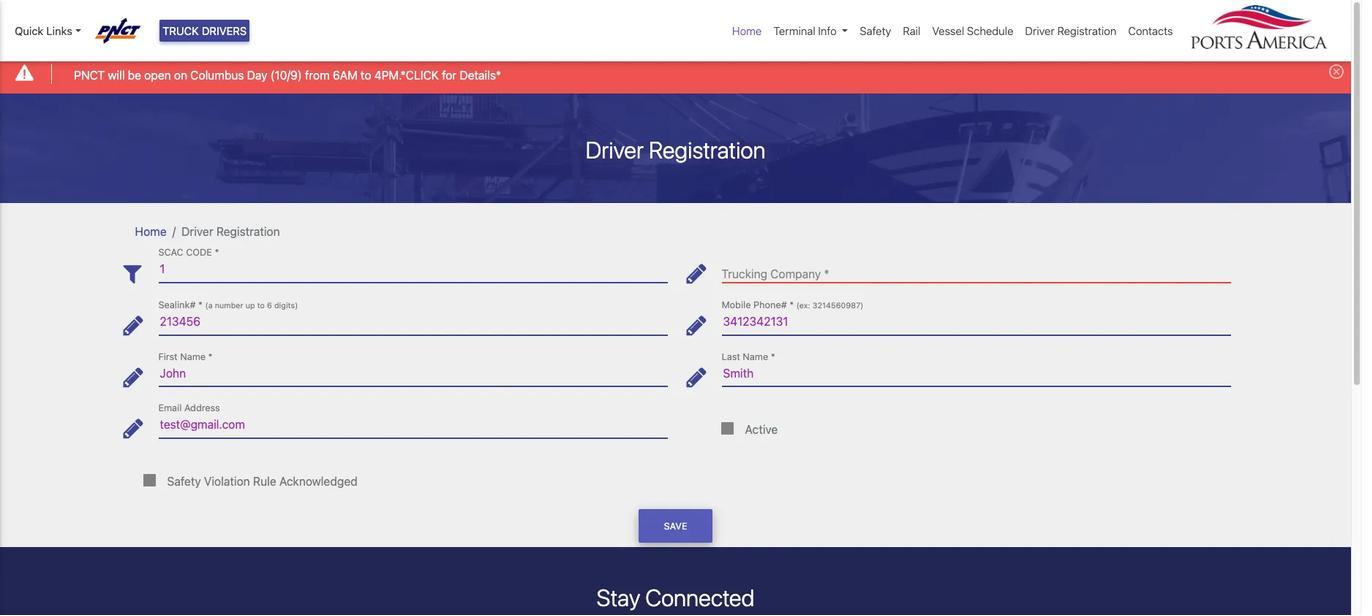 Task type: locate. For each thing, give the bounding box(es) containing it.
0 vertical spatial driver registration
[[1025, 24, 1117, 37]]

* right last in the right bottom of the page
[[771, 352, 775, 363]]

terminal info link
[[768, 17, 854, 45]]

0 horizontal spatial registration
[[216, 225, 280, 238]]

2 vertical spatial driver
[[182, 225, 213, 238]]

driver registration
[[1025, 24, 1117, 37], [586, 136, 766, 164], [182, 225, 280, 238]]

0 vertical spatial home link
[[726, 17, 768, 45]]

for
[[442, 68, 457, 82]]

1 horizontal spatial home
[[732, 24, 762, 37]]

Email Address text field
[[158, 412, 668, 439]]

1 vertical spatial to
[[257, 301, 265, 310]]

safety
[[860, 24, 891, 37], [167, 475, 201, 489]]

name
[[180, 352, 206, 363], [743, 352, 768, 363]]

safety inside 'link'
[[860, 24, 891, 37]]

links
[[46, 24, 72, 37]]

home link
[[726, 17, 768, 45], [135, 225, 167, 238]]

number
[[215, 301, 243, 310]]

mobile
[[722, 300, 751, 311]]

* left (ex:
[[789, 300, 794, 311]]

0 vertical spatial driver
[[1025, 24, 1055, 37]]

0 vertical spatial registration
[[1057, 24, 1117, 37]]

safety for safety violation rule acknowledged
[[167, 475, 201, 489]]

0 horizontal spatial name
[[180, 352, 206, 363]]

3214560987)
[[813, 301, 864, 310]]

truck
[[162, 24, 199, 37]]

* for mobile phone# * (ex: 3214560987)
[[789, 300, 794, 311]]

1 horizontal spatial home link
[[726, 17, 768, 45]]

on
[[174, 68, 187, 82]]

registration
[[1057, 24, 1117, 37], [649, 136, 766, 164], [216, 225, 280, 238]]

acknowledged
[[279, 475, 357, 489]]

2 horizontal spatial driver registration
[[1025, 24, 1117, 37]]

home link up scac
[[135, 225, 167, 238]]

name right the first
[[180, 352, 206, 363]]

0 horizontal spatial to
[[257, 301, 265, 310]]

name right last in the right bottom of the page
[[743, 352, 768, 363]]

home
[[732, 24, 762, 37], [135, 225, 167, 238]]

1 vertical spatial home link
[[135, 225, 167, 238]]

safety left rail
[[860, 24, 891, 37]]

None text field
[[722, 309, 1231, 336]]

(a
[[205, 301, 213, 310]]

last
[[722, 352, 740, 363]]

pnct will be open on columbus day (10/9) from 6am to 4pm.*click for details* link
[[74, 66, 501, 84]]

1 horizontal spatial to
[[361, 68, 371, 82]]

to right 6am
[[361, 68, 371, 82]]

(ex:
[[796, 301, 810, 310]]

2 name from the left
[[743, 352, 768, 363]]

* right company
[[824, 268, 829, 281]]

1 horizontal spatial name
[[743, 352, 768, 363]]

None text field
[[158, 309, 668, 336]]

to
[[361, 68, 371, 82], [257, 301, 265, 310]]

violation
[[204, 475, 250, 489]]

1 vertical spatial driver registration
[[586, 136, 766, 164]]

0 horizontal spatial home
[[135, 225, 167, 238]]

1 vertical spatial driver
[[586, 136, 644, 164]]

contacts
[[1128, 24, 1173, 37]]

0 horizontal spatial safety
[[167, 475, 201, 489]]

email
[[158, 403, 182, 414]]

Trucking Company * text field
[[722, 256, 1231, 283]]

name for first
[[180, 352, 206, 363]]

1 vertical spatial safety
[[167, 475, 201, 489]]

* right the first
[[208, 352, 213, 363]]

active
[[745, 424, 778, 437]]

to left 6
[[257, 301, 265, 310]]

stay
[[597, 585, 640, 613]]

1 horizontal spatial driver registration
[[586, 136, 766, 164]]

2 horizontal spatial driver
[[1025, 24, 1055, 37]]

quick links link
[[15, 23, 81, 39]]

home up scac
[[135, 225, 167, 238]]

0 vertical spatial home
[[732, 24, 762, 37]]

terminal info
[[774, 24, 837, 37]]

digits)
[[274, 301, 298, 310]]

drivers
[[202, 24, 247, 37]]

save button
[[639, 510, 712, 544]]

2 vertical spatial driver registration
[[182, 225, 280, 238]]

phone#
[[753, 300, 787, 311]]

rail link
[[897, 17, 926, 45]]

driver
[[1025, 24, 1055, 37], [586, 136, 644, 164], [182, 225, 213, 238]]

home link left terminal at the right of the page
[[726, 17, 768, 45]]

safety left violation
[[167, 475, 201, 489]]

1 name from the left
[[180, 352, 206, 363]]

vessel schedule link
[[926, 17, 1019, 45]]

home left terminal at the right of the page
[[732, 24, 762, 37]]

*
[[215, 248, 219, 259], [824, 268, 829, 281], [198, 300, 203, 311], [789, 300, 794, 311], [208, 352, 213, 363], [771, 352, 775, 363]]

* right code
[[215, 248, 219, 259]]

2 vertical spatial registration
[[216, 225, 280, 238]]

trucking company *
[[722, 268, 829, 281]]

1 horizontal spatial driver
[[586, 136, 644, 164]]

vessel
[[932, 24, 964, 37]]

0 vertical spatial to
[[361, 68, 371, 82]]

4pm.*click
[[374, 68, 439, 82]]

1 horizontal spatial safety
[[860, 24, 891, 37]]

sealink# * (a number up to 6 digits)
[[158, 300, 298, 311]]

1 vertical spatial registration
[[649, 136, 766, 164]]

0 vertical spatial safety
[[860, 24, 891, 37]]



Task type: describe. For each thing, give the bounding box(es) containing it.
scac code *
[[158, 248, 219, 259]]

close image
[[1329, 65, 1344, 79]]

to inside sealink# * (a number up to 6 digits)
[[257, 301, 265, 310]]

pnct will be open on columbus day (10/9) from 6am to 4pm.*click for details* alert
[[0, 54, 1351, 93]]

be
[[128, 68, 141, 82]]

safety link
[[854, 17, 897, 45]]

0 horizontal spatial driver
[[182, 225, 213, 238]]

pnct will be open on columbus day (10/9) from 6am to 4pm.*click for details*
[[74, 68, 501, 82]]

* for trucking company *
[[824, 268, 829, 281]]

first
[[158, 352, 178, 363]]

terminal
[[774, 24, 815, 37]]

rail
[[903, 24, 921, 37]]

columbus
[[190, 68, 244, 82]]

first name *
[[158, 352, 213, 363]]

1 horizontal spatial registration
[[649, 136, 766, 164]]

safety for safety
[[860, 24, 891, 37]]

email address
[[158, 403, 220, 414]]

6
[[267, 301, 272, 310]]

driver registration link
[[1019, 17, 1122, 45]]

truck drivers
[[162, 24, 247, 37]]

scac
[[158, 248, 183, 259]]

from
[[305, 68, 330, 82]]

* for scac code *
[[215, 248, 219, 259]]

save
[[664, 521, 687, 532]]

0 horizontal spatial home link
[[135, 225, 167, 238]]

last name *
[[722, 352, 775, 363]]

SCAC CODE * search field
[[158, 256, 668, 283]]

up
[[246, 301, 255, 310]]

trucking
[[722, 268, 767, 281]]

First Name * text field
[[158, 360, 668, 387]]

mobile phone# * (ex: 3214560987)
[[722, 300, 864, 311]]

* for last name *
[[771, 352, 775, 363]]

connected
[[645, 585, 755, 613]]

pnct
[[74, 68, 105, 82]]

(10/9)
[[271, 68, 302, 82]]

company
[[771, 268, 821, 281]]

truck drivers link
[[160, 20, 250, 42]]

rule
[[253, 475, 276, 489]]

quick
[[15, 24, 43, 37]]

sealink#
[[158, 300, 196, 311]]

driver inside driver registration link
[[1025, 24, 1055, 37]]

open
[[144, 68, 171, 82]]

will
[[108, 68, 125, 82]]

2 horizontal spatial registration
[[1057, 24, 1117, 37]]

* left (a
[[198, 300, 203, 311]]

details*
[[460, 68, 501, 82]]

quick links
[[15, 24, 72, 37]]

info
[[818, 24, 837, 37]]

name for last
[[743, 352, 768, 363]]

contacts link
[[1122, 17, 1179, 45]]

Last Name * text field
[[722, 360, 1231, 387]]

address
[[184, 403, 220, 414]]

* for first name *
[[208, 352, 213, 363]]

stay connected
[[597, 585, 755, 613]]

code
[[186, 248, 212, 259]]

to inside alert
[[361, 68, 371, 82]]

schedule
[[967, 24, 1014, 37]]

0 horizontal spatial driver registration
[[182, 225, 280, 238]]

safety violation rule acknowledged
[[167, 475, 357, 489]]

6am
[[333, 68, 358, 82]]

day
[[247, 68, 267, 82]]

1 vertical spatial home
[[135, 225, 167, 238]]

vessel schedule
[[932, 24, 1014, 37]]



Task type: vqa. For each thing, say whether or not it's contained in the screenshot.
the right Name
yes



